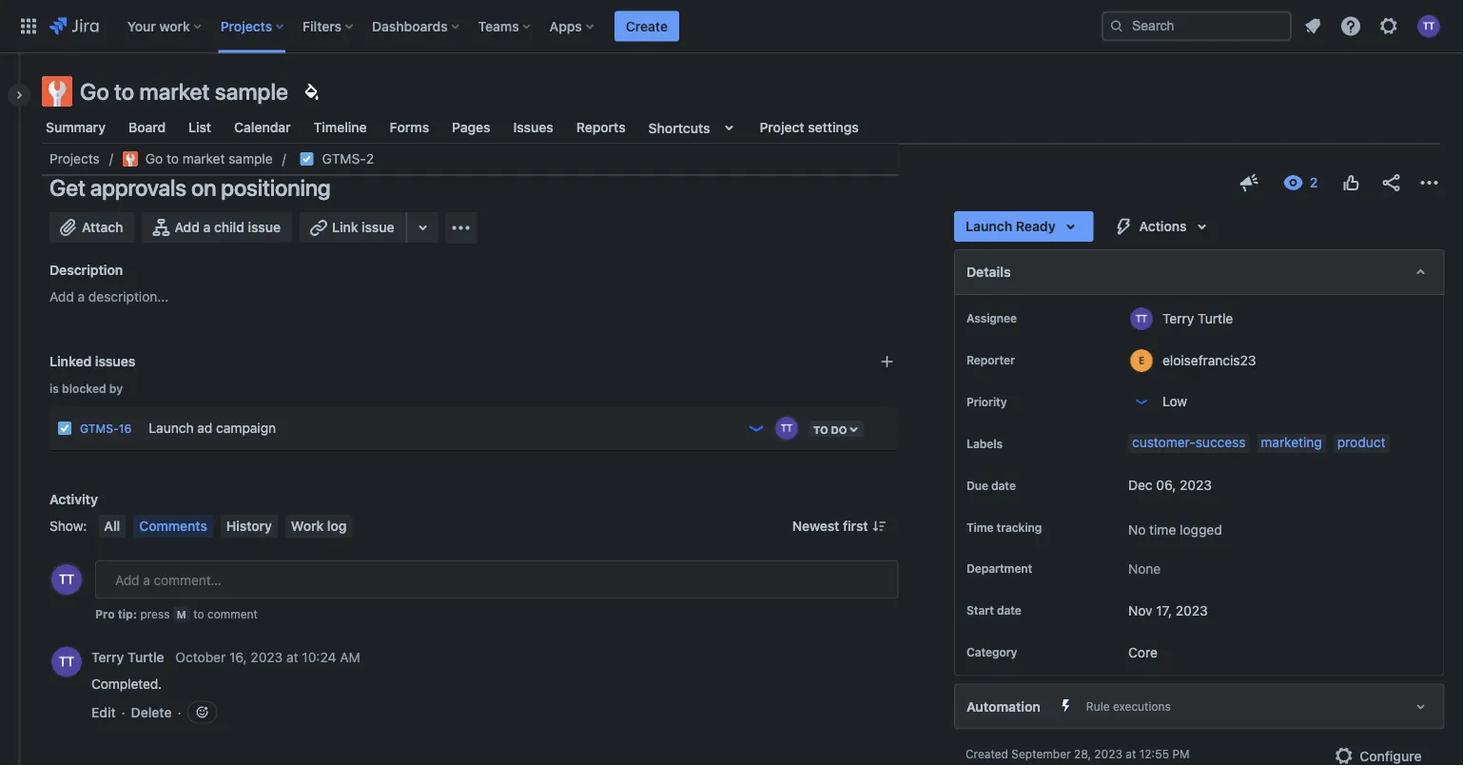 Task type: describe. For each thing, give the bounding box(es) containing it.
your profile and settings image
[[1418, 15, 1441, 38]]

to inside "link"
[[167, 151, 179, 167]]

reports
[[577, 119, 626, 135]]

delete
[[131, 704, 172, 720]]

vote options: no one has voted for this issue yet. image
[[1340, 171, 1363, 194]]

m
[[177, 608, 186, 620]]

issue inside 'button'
[[248, 219, 281, 235]]

go to market sample link
[[123, 148, 273, 170]]

go to market sample inside "link"
[[145, 151, 273, 167]]

calendar link
[[230, 110, 295, 145]]

attach
[[82, 219, 123, 235]]

project
[[760, 119, 805, 135]]

executions
[[1113, 700, 1171, 713]]

press
[[140, 607, 170, 620]]

pages link
[[448, 110, 495, 145]]

1 horizontal spatial terry turtle
[[1163, 310, 1233, 326]]

show:
[[49, 518, 87, 533]]

launch ready
[[966, 218, 1056, 234]]

Add a comment… field
[[95, 560, 899, 598]]

summary link
[[42, 110, 109, 145]]

rule executions
[[1086, 700, 1171, 713]]

search image
[[1110, 19, 1125, 34]]

actions
[[1139, 218, 1187, 234]]

16,
[[229, 649, 247, 665]]

projects button
[[215, 11, 291, 41]]

actions image
[[1418, 171, 1441, 194]]

child
[[214, 219, 245, 235]]

2 horizontal spatial to
[[193, 607, 204, 620]]

product
[[1337, 434, 1386, 450]]

tip:
[[118, 607, 137, 620]]

launch for launch ready
[[966, 218, 1012, 234]]

actions button
[[1101, 211, 1225, 242]]

reporter
[[967, 353, 1015, 366]]

gtms-2
[[322, 151, 374, 167]]

linked issues
[[49, 353, 135, 369]]

labels pin to top. only you can see pinned fields. image
[[1006, 436, 1022, 451]]

pro
[[95, 607, 115, 620]]

reports link
[[573, 110, 630, 145]]

history button
[[221, 514, 278, 537]]

assignee
[[967, 311, 1017, 325]]

list link
[[185, 110, 215, 145]]

pro tip: press m to comment
[[95, 607, 258, 620]]

summary
[[46, 119, 106, 135]]

banner containing your work
[[0, 0, 1464, 53]]

customer-success
[[1132, 434, 1246, 450]]

approvals
[[90, 174, 186, 200]]

get
[[49, 174, 85, 200]]

10:24
[[302, 649, 336, 665]]

issue inside button
[[362, 219, 395, 235]]

product link
[[1334, 434, 1390, 453]]

notifications image
[[1302, 15, 1325, 38]]

link an issue image
[[880, 354, 895, 369]]

go inside go to market sample "link"
[[145, 151, 163, 167]]

gtms-16 link
[[80, 422, 132, 435]]

filters
[[303, 18, 342, 34]]

log
[[327, 518, 347, 533]]

newest first image
[[872, 518, 888, 533]]

a for description...
[[78, 288, 85, 304]]

is blocked by
[[49, 381, 123, 395]]

dashboards
[[372, 18, 448, 34]]

link
[[332, 219, 358, 235]]

comment
[[207, 607, 258, 620]]

help image
[[1340, 15, 1363, 38]]

0 vertical spatial to
[[114, 78, 134, 105]]

2023 for 16,
[[251, 649, 283, 665]]

menu bar containing all
[[95, 514, 356, 537]]

no time logged
[[1128, 522, 1222, 538]]

success
[[1196, 434, 1246, 450]]

category
[[967, 646, 1017, 659]]

positioning
[[221, 174, 331, 200]]

add app image
[[450, 216, 473, 239]]

timeline link
[[310, 110, 371, 145]]

profile image of terry turtle image
[[51, 564, 82, 594]]

dec 06, 2023
[[1128, 477, 1212, 493]]

link web pages and more image
[[412, 216, 435, 238]]

sidebar navigation image
[[0, 76, 42, 114]]

0 vertical spatial market
[[139, 78, 210, 105]]

gtms- for 2
[[322, 151, 366, 167]]

1 horizontal spatial terry
[[1163, 310, 1194, 326]]

apps button
[[544, 11, 601, 41]]

give feedback image
[[1238, 171, 1261, 194]]

nov 17, 2023
[[1128, 602, 1208, 618]]

low
[[1163, 394, 1187, 409]]

shortcuts
[[649, 120, 710, 135]]

2
[[366, 151, 374, 167]]

start
[[967, 604, 994, 617]]

board link
[[125, 110, 170, 145]]

comments button
[[133, 514, 213, 537]]

2023 for 17,
[[1176, 602, 1208, 618]]

sample inside "link"
[[229, 151, 273, 167]]

1 vertical spatial terry
[[91, 649, 124, 665]]

set background color image
[[300, 80, 323, 103]]

add for add a child issue
[[175, 219, 200, 235]]

12:55
[[1139, 747, 1169, 761]]

description...
[[88, 288, 169, 304]]

comments
[[139, 518, 207, 533]]

on
[[191, 174, 216, 200]]

pm
[[1173, 747, 1190, 761]]

time tracking pin to top. only you can see pinned fields. image
[[1046, 520, 1061, 535]]

october 16, 2023 at 10:24 am
[[175, 649, 360, 665]]

list
[[189, 119, 211, 135]]

newest first button
[[781, 514, 899, 537]]

none
[[1128, 560, 1161, 576]]

06,
[[1156, 477, 1176, 493]]

launch ad campaign
[[149, 419, 276, 435]]

work log
[[291, 518, 347, 533]]

work
[[159, 18, 190, 34]]

17,
[[1156, 602, 1172, 618]]

issues
[[95, 353, 135, 369]]

0 horizontal spatial at
[[287, 649, 298, 665]]

a for child
[[203, 219, 211, 235]]

attach button
[[49, 212, 135, 242]]

Search field
[[1102, 11, 1292, 41]]

am
[[340, 649, 360, 665]]

october
[[175, 649, 226, 665]]

board
[[128, 119, 166, 135]]

shortcuts button
[[645, 110, 745, 145]]

forms link
[[386, 110, 433, 145]]

marketing link
[[1257, 434, 1326, 453]]

description
[[49, 262, 123, 277]]

campaign
[[216, 419, 276, 435]]



Task type: locate. For each thing, give the bounding box(es) containing it.
completed.
[[91, 675, 162, 691]]

work log button
[[285, 514, 352, 537]]

gtms- right issue type: task icon
[[80, 422, 119, 435]]

1 vertical spatial add
[[49, 288, 74, 304]]

2 vertical spatial to
[[193, 607, 204, 620]]

gtms- for 16
[[80, 422, 119, 435]]

priority
[[967, 395, 1007, 408]]

date for start date
[[997, 604, 1021, 617]]

at
[[287, 649, 298, 665], [1126, 747, 1136, 761]]

add reaction image
[[195, 704, 210, 720]]

0 vertical spatial go to market sample
[[80, 78, 288, 105]]

is
[[49, 381, 59, 395]]

terry up the completed.
[[91, 649, 124, 665]]

1 horizontal spatial issue
[[362, 219, 395, 235]]

market up on
[[182, 151, 225, 167]]

blocked
[[62, 381, 106, 395]]

2023 right '17,'
[[1176, 602, 1208, 618]]

launch up details
[[966, 218, 1012, 234]]

add inside add a child issue 'button'
[[175, 219, 200, 235]]

a inside 'button'
[[203, 219, 211, 235]]

issue right link
[[362, 219, 395, 235]]

1 horizontal spatial a
[[203, 219, 211, 235]]

2023 right '28,'
[[1094, 747, 1123, 761]]

eloisefrancis23
[[1163, 352, 1256, 368]]

turtle up the completed.
[[128, 649, 164, 665]]

dec
[[1128, 477, 1153, 493]]

launch
[[966, 218, 1012, 234], [149, 419, 194, 435]]

get approvals on positioning
[[49, 174, 331, 200]]

edit
[[91, 704, 116, 720]]

due date
[[967, 479, 1016, 492]]

teams button
[[473, 11, 538, 41]]

at left '10:24'
[[287, 649, 298, 665]]

1 vertical spatial market
[[182, 151, 225, 167]]

ready
[[1016, 218, 1056, 234]]

0 horizontal spatial launch
[[149, 419, 194, 435]]

september
[[1012, 747, 1071, 761]]

0 horizontal spatial a
[[78, 288, 85, 304]]

by
[[109, 381, 123, 395]]

projects for the projects link
[[49, 151, 100, 167]]

calendar
[[234, 119, 291, 135]]

automation
[[967, 698, 1041, 714]]

your work
[[127, 18, 190, 34]]

configure
[[1360, 748, 1422, 764]]

work
[[291, 518, 324, 533]]

share image
[[1380, 171, 1403, 194]]

ad
[[197, 419, 213, 435]]

due
[[967, 479, 988, 492]]

0 vertical spatial launch
[[966, 218, 1012, 234]]

0 vertical spatial sample
[[215, 78, 288, 105]]

all button
[[98, 514, 126, 537]]

settings image
[[1378, 15, 1401, 38]]

copy link to comment image
[[364, 648, 379, 663]]

1 horizontal spatial go
[[145, 151, 163, 167]]

launch inside the launch ad campaign link
[[149, 419, 194, 435]]

1 vertical spatial sample
[[229, 151, 273, 167]]

task image
[[299, 151, 315, 167]]

0 horizontal spatial issue
[[248, 219, 281, 235]]

teams
[[478, 18, 519, 34]]

terry turtle image
[[776, 416, 798, 439]]

0 horizontal spatial gtms-
[[80, 422, 119, 435]]

terry turtle up the completed.
[[91, 649, 164, 665]]

core
[[1128, 644, 1158, 660]]

created september 28, 2023 at 12:55 pm
[[966, 747, 1190, 761]]

1 vertical spatial terry turtle
[[91, 649, 164, 665]]

0 horizontal spatial go
[[80, 78, 109, 105]]

issue type: task image
[[57, 420, 72, 435]]

history
[[226, 518, 272, 533]]

priority: low image
[[747, 418, 766, 437]]

0 horizontal spatial add
[[49, 288, 74, 304]]

projects inside "popup button"
[[221, 18, 272, 34]]

filters button
[[297, 11, 361, 41]]

labels
[[967, 437, 1003, 450]]

0 vertical spatial a
[[203, 219, 211, 235]]

your work button
[[122, 11, 209, 41]]

create
[[626, 18, 668, 34]]

1 horizontal spatial add
[[175, 219, 200, 235]]

terry down details element
[[1163, 310, 1194, 326]]

launch inside the launch ready dropdown button
[[966, 218, 1012, 234]]

projects for projects "popup button" on the left of the page
[[221, 18, 272, 34]]

2023 for 06,
[[1180, 477, 1212, 493]]

1 vertical spatial projects
[[49, 151, 100, 167]]

to up get approvals on positioning
[[167, 151, 179, 167]]

2023 right 06,
[[1180, 477, 1212, 493]]

details element
[[954, 249, 1445, 295]]

gtms- down timeline link at the top
[[322, 151, 366, 167]]

0 horizontal spatial projects
[[49, 151, 100, 167]]

appswitcher icon image
[[17, 15, 40, 38]]

created
[[966, 747, 1008, 761]]

launch left ad
[[149, 419, 194, 435]]

launch ready button
[[954, 211, 1094, 242]]

banner
[[0, 0, 1464, 53]]

apps
[[550, 18, 582, 34]]

launch for launch ad campaign
[[149, 419, 194, 435]]

a down description
[[78, 288, 85, 304]]

go right "go to market sample" image
[[145, 151, 163, 167]]

a left the child
[[203, 219, 211, 235]]

2023
[[1180, 477, 1212, 493], [1176, 602, 1208, 618], [251, 649, 283, 665], [1094, 747, 1123, 761]]

0 horizontal spatial to
[[114, 78, 134, 105]]

1 horizontal spatial to
[[167, 151, 179, 167]]

add down description
[[49, 288, 74, 304]]

0 horizontal spatial turtle
[[128, 649, 164, 665]]

copy link to issue image
[[370, 150, 386, 166]]

0 vertical spatial gtms-
[[322, 151, 366, 167]]

projects up the get
[[49, 151, 100, 167]]

start date
[[967, 604, 1021, 617]]

1 vertical spatial a
[[78, 288, 85, 304]]

1 horizontal spatial at
[[1126, 747, 1136, 761]]

1 horizontal spatial launch
[[966, 218, 1012, 234]]

sample
[[215, 78, 288, 105], [229, 151, 273, 167]]

tab list containing summary
[[30, 110, 1452, 145]]

automation element
[[954, 684, 1445, 729]]

timeline
[[314, 119, 367, 135]]

add down get approvals on positioning
[[175, 219, 200, 235]]

first
[[843, 518, 869, 533]]

1 vertical spatial go to market sample
[[145, 151, 273, 167]]

go
[[80, 78, 109, 105], [145, 151, 163, 167]]

projects
[[221, 18, 272, 34], [49, 151, 100, 167]]

tab list
[[30, 110, 1452, 145]]

activity
[[49, 491, 98, 507]]

issue right the child
[[248, 219, 281, 235]]

at left 12:55
[[1126, 747, 1136, 761]]

department
[[967, 562, 1032, 575]]

date right the start
[[997, 604, 1021, 617]]

16
[[119, 422, 132, 435]]

go up summary
[[80, 78, 109, 105]]

go to market sample up on
[[145, 151, 273, 167]]

sample down calendar "link"
[[229, 151, 273, 167]]

to right m
[[193, 607, 204, 620]]

1 vertical spatial date
[[997, 604, 1021, 617]]

go to market sample up list
[[80, 78, 288, 105]]

1 vertical spatial gtms-
[[80, 422, 119, 435]]

date for due date
[[991, 479, 1016, 492]]

time
[[967, 521, 994, 534]]

1 horizontal spatial projects
[[221, 18, 272, 34]]

jira image
[[49, 15, 99, 38], [49, 15, 99, 38]]

2 issue from the left
[[362, 219, 395, 235]]

dashboards button
[[366, 11, 467, 41]]

0 vertical spatial go
[[80, 78, 109, 105]]

0 vertical spatial projects
[[221, 18, 272, 34]]

add a child issue button
[[142, 212, 292, 242]]

configure link
[[1322, 741, 1433, 765]]

market inside "link"
[[182, 151, 225, 167]]

1 vertical spatial at
[[1126, 747, 1136, 761]]

projects link
[[49, 148, 100, 170]]

nov
[[1128, 602, 1153, 618]]

projects right "work"
[[221, 18, 272, 34]]

1 vertical spatial to
[[167, 151, 179, 167]]

priority pin to top. only you can see pinned fields. image
[[1011, 394, 1026, 409]]

go to market sample image
[[123, 151, 138, 167]]

tracking
[[997, 521, 1042, 534]]

turtle up eloisefrancis23
[[1198, 310, 1233, 326]]

1 horizontal spatial turtle
[[1198, 310, 1233, 326]]

1 vertical spatial go
[[145, 151, 163, 167]]

date right due
[[991, 479, 1016, 492]]

0 vertical spatial terry turtle
[[1163, 310, 1233, 326]]

2023 right 16,
[[251, 649, 283, 665]]

1 issue from the left
[[248, 219, 281, 235]]

gtms-16
[[80, 422, 132, 435]]

to up board
[[114, 78, 134, 105]]

0 vertical spatial date
[[991, 479, 1016, 492]]

add for add a description...
[[49, 288, 74, 304]]

sample up calendar
[[215, 78, 288, 105]]

0 vertical spatial at
[[287, 649, 298, 665]]

edit button
[[91, 702, 116, 721]]

market up list
[[139, 78, 210, 105]]

0 horizontal spatial terry
[[91, 649, 124, 665]]

settings
[[808, 119, 859, 135]]

menu bar
[[95, 514, 356, 537]]

time
[[1149, 522, 1176, 538]]

1 vertical spatial turtle
[[128, 649, 164, 665]]

terry turtle up eloisefrancis23
[[1163, 310, 1233, 326]]

issue
[[248, 219, 281, 235], [362, 219, 395, 235]]

1 horizontal spatial gtms-
[[322, 151, 366, 167]]

0 vertical spatial terry
[[1163, 310, 1194, 326]]

add a description...
[[49, 288, 169, 304]]

rule
[[1086, 700, 1110, 713]]

all
[[104, 518, 120, 533]]

primary element
[[11, 0, 1102, 53]]

0 horizontal spatial terry turtle
[[91, 649, 164, 665]]

1 vertical spatial launch
[[149, 419, 194, 435]]

0 vertical spatial add
[[175, 219, 200, 235]]

0 vertical spatial turtle
[[1198, 310, 1233, 326]]



Task type: vqa. For each thing, say whether or not it's contained in the screenshot.
Cancel button
no



